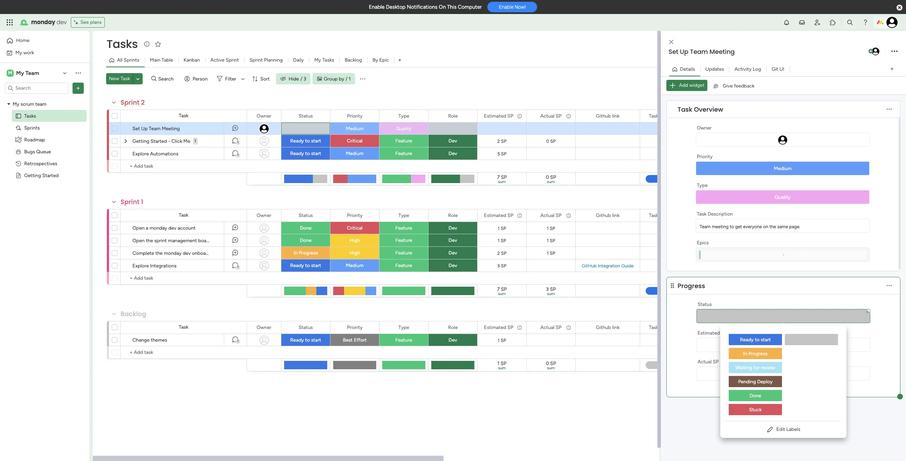 Task type: locate. For each thing, give the bounding box(es) containing it.
priority for 2nd priority field from the bottom
[[347, 213, 363, 219]]

actual sp
[[541, 113, 562, 119], [541, 213, 562, 219], [541, 325, 562, 331], [698, 359, 719, 365]]

Type field
[[397, 112, 411, 120], [397, 212, 411, 220], [397, 324, 411, 332]]

ready for change themes
[[291, 338, 304, 344]]

1 horizontal spatial /
[[346, 76, 348, 82]]

2 sp up the 3 sp
[[498, 251, 507, 256]]

2 actual sp field from the top
[[539, 212, 564, 220]]

actual
[[541, 113, 555, 119], [541, 213, 555, 219], [541, 325, 555, 331], [698, 359, 712, 365]]

3 link from the top
[[613, 325, 620, 331]]

set up team meeting up getting started - click me
[[133, 126, 180, 132]]

progress inside option
[[749, 351, 768, 357]]

the right on
[[770, 224, 777, 230]]

/ right "hide"
[[301, 76, 303, 82]]

0 vertical spatial set
[[669, 47, 679, 56]]

1 status field from the top
[[297, 112, 315, 120]]

set down close image
[[669, 47, 679, 56]]

1 button for getting started - click me
[[224, 135, 247, 148]]

0 horizontal spatial enable
[[369, 4, 385, 10]]

public board image
[[15, 172, 22, 179]]

monday
[[31, 18, 55, 26], [150, 226, 167, 231], [164, 251, 182, 257]]

v2 search image
[[152, 75, 157, 83]]

getting for getting started
[[24, 173, 41, 179]]

computer
[[458, 4, 482, 10]]

0 horizontal spatial add view image
[[399, 58, 402, 63]]

sprints
[[124, 57, 139, 63], [24, 125, 40, 131]]

0 horizontal spatial set up team meeting
[[133, 126, 180, 132]]

1 vertical spatial up
[[141, 126, 148, 132]]

1 vertical spatial github
[[596, 213, 612, 219]]

sprint for sprint planning
[[250, 57, 263, 63]]

2 vertical spatial github
[[596, 325, 612, 331]]

3 priority field from the top
[[345, 324, 365, 332]]

open for open the sprint management board
[[133, 238, 145, 244]]

3 github from the top
[[596, 325, 612, 331]]

add
[[680, 82, 689, 88]]

maria williams image down the 'dapulse close' image
[[887, 17, 899, 28]]

1 vertical spatial owner field
[[255, 212, 273, 220]]

1 role field from the top
[[447, 112, 460, 120]]

started down the retrospectives
[[42, 173, 59, 179]]

1 dev from the top
[[449, 138, 458, 144]]

1 vertical spatial high
[[350, 250, 360, 256]]

started inside list box
[[42, 173, 59, 179]]

backlog up change
[[121, 310, 146, 319]]

github link
[[596, 113, 620, 119], [596, 213, 620, 219], [596, 325, 620, 331]]

3 role from the top
[[448, 325, 458, 331]]

- left the click
[[168, 139, 170, 144]]

2 sp up "5 sp"
[[498, 139, 507, 144]]

2 horizontal spatial dev
[[183, 251, 191, 257]]

list box containing ready to start
[[721, 329, 847, 422]]

activity log
[[735, 66, 762, 72]]

role for first role field from the bottom
[[448, 325, 458, 331]]

7 sp sum down "5 sp"
[[498, 175, 507, 184]]

Priority field
[[345, 112, 365, 120], [345, 212, 365, 220], [345, 324, 365, 332]]

dapulse drag 2 image
[[662, 239, 665, 247]]

0 vertical spatial 3
[[304, 76, 307, 82]]

2 open from the top
[[133, 238, 145, 244]]

option
[[0, 98, 89, 99], [786, 335, 839, 346]]

1 inside sprint 1 field
[[141, 198, 143, 207]]

account
[[178, 226, 196, 231]]

2 status field from the top
[[297, 212, 315, 220]]

2 explore from the top
[[133, 263, 149, 269]]

2 + add task text field from the top
[[124, 349, 244, 357]]

0 vertical spatial priority field
[[345, 112, 365, 120]]

-
[[168, 139, 170, 144], [783, 253, 785, 258]]

1 vertical spatial 3
[[498, 264, 500, 269]]

1 github link field from the top
[[595, 112, 622, 120]]

person
[[193, 76, 208, 82]]

sprint
[[226, 57, 239, 63], [250, 57, 263, 63], [121, 98, 139, 107], [121, 198, 139, 207]]

estimated sp for second estimated sp field from the bottom
[[484, 213, 514, 219]]

start inside the ready to start option
[[761, 337, 772, 343]]

meeting up updates
[[710, 47, 735, 56]]

up up getting started - click me
[[141, 126, 148, 132]]

sp
[[508, 113, 514, 119], [556, 113, 562, 119], [502, 139, 507, 144], [551, 139, 556, 144], [502, 151, 507, 157], [501, 175, 507, 181], [551, 175, 557, 181], [508, 213, 514, 219], [556, 213, 562, 219], [501, 226, 507, 231], [550, 226, 556, 231], [501, 238, 507, 244], [550, 238, 556, 244], [502, 251, 507, 256], [550, 251, 556, 256], [501, 264, 507, 269], [501, 287, 507, 293], [551, 287, 556, 293], [508, 325, 514, 331], [556, 325, 562, 331], [722, 331, 728, 337], [501, 338, 507, 344], [714, 359, 719, 365], [501, 361, 507, 367], [551, 361, 557, 367]]

my for my work
[[15, 50, 22, 56]]

1 horizontal spatial backlog
[[345, 57, 362, 63]]

Task Due Date field
[[648, 112, 682, 120], [648, 212, 682, 220], [648, 324, 682, 332]]

monday for open
[[150, 226, 167, 231]]

ready inside option
[[741, 337, 754, 343]]

1 open from the top
[[133, 226, 145, 231]]

1 vertical spatial role field
[[447, 212, 460, 220]]

Role field
[[447, 112, 460, 120], [447, 212, 460, 220], [447, 324, 460, 332]]

0 sp sum
[[546, 175, 557, 184], [546, 361, 557, 371]]

sprint planning
[[250, 57, 283, 63]]

maria williams image left options image at top right
[[872, 47, 881, 56]]

stuck
[[750, 408, 762, 413]]

sprints up the roadmap
[[24, 125, 40, 131]]

my inside workspace selection element
[[16, 70, 24, 76]]

close image
[[670, 39, 674, 45]]

tasks up 'group'
[[323, 57, 334, 63]]

3 actual sp field from the top
[[539, 324, 564, 332]]

my right the caret down image
[[13, 101, 19, 107]]

getting started
[[24, 173, 59, 179]]

1 2 sp from the top
[[498, 139, 507, 144]]

Search field
[[157, 74, 178, 84]]

+ Add task text field
[[124, 162, 244, 171], [124, 349, 244, 357]]

dev left see at the top left of the page
[[57, 18, 67, 26]]

3 role field from the top
[[447, 324, 460, 332]]

1 7 from the top
[[498, 175, 500, 181]]

add to favorites image
[[155, 41, 162, 48]]

dapulse drag handle 3 image
[[672, 284, 674, 289]]

1 vertical spatial 0 sp sum
[[546, 361, 557, 371]]

explore down the complete
[[133, 263, 149, 269]]

started up the explore automations in the left of the page
[[151, 139, 167, 144]]

1 vertical spatial backlog
[[121, 310, 146, 319]]

dev down "management"
[[183, 251, 191, 257]]

github
[[582, 264, 597, 269]]

monday dev
[[31, 18, 67, 26]]

up inside field
[[681, 47, 689, 56]]

integration
[[598, 264, 621, 269]]

getting inside list box
[[24, 173, 41, 179]]

1 horizontal spatial enable
[[499, 4, 514, 10]]

main table
[[150, 57, 173, 63]]

table
[[162, 57, 173, 63]]

monday right a
[[150, 226, 167, 231]]

my for my tasks
[[315, 57, 321, 63]]

backlog inside "button"
[[345, 57, 362, 63]]

open up the complete
[[133, 238, 145, 244]]

my right daily
[[315, 57, 321, 63]]

active
[[211, 57, 225, 63]]

1 vertical spatial quality
[[776, 195, 791, 201]]

0 vertical spatial in progress
[[294, 250, 318, 256]]

2 vertical spatial tasks
[[24, 113, 36, 119]]

2 horizontal spatial the
[[770, 224, 777, 230]]

0 horizontal spatial in progress
[[294, 250, 318, 256]]

2 vertical spatial progress
[[749, 351, 768, 357]]

3 for 3 sp
[[498, 264, 500, 269]]

same
[[778, 224, 789, 230]]

2 role from the top
[[448, 213, 458, 219]]

1 github link from the top
[[596, 113, 620, 119]]

sprints right all
[[124, 57, 139, 63]]

1 horizontal spatial dev
[[169, 226, 177, 231]]

1 vertical spatial tasks
[[323, 57, 334, 63]]

enable inside button
[[499, 4, 514, 10]]

ready for explore automations
[[291, 151, 304, 157]]

0 vertical spatial explore
[[133, 151, 149, 157]]

+ add task text field down automations
[[124, 162, 244, 171]]

status for second status field from the bottom
[[299, 213, 313, 219]]

estimated for 3rd estimated sp field from the top of the page
[[484, 325, 507, 331]]

0 vertical spatial monday
[[31, 18, 55, 26]]

0 vertical spatial 2
[[141, 98, 145, 107]]

maria williams image
[[887, 17, 899, 28], [872, 47, 881, 56]]

2 vertical spatial actual sp field
[[539, 324, 564, 332]]

see plans
[[80, 19, 102, 25]]

description
[[708, 211, 734, 217]]

- down same
[[783, 253, 785, 258]]

give feedback button
[[711, 80, 758, 92]]

started for getting started - click me
[[151, 139, 167, 144]]

board
[[198, 238, 211, 244]]

1 task due date from the top
[[650, 113, 681, 119]]

3 owner field from the top
[[255, 324, 273, 332]]

get
[[736, 224, 743, 230]]

the down sprint
[[156, 251, 163, 257]]

1 vertical spatial date
[[670, 213, 681, 219]]

add view image down options image at top right
[[891, 67, 894, 72]]

add widget button
[[667, 80, 708, 91]]

explore left automations
[[133, 151, 149, 157]]

0 vertical spatial + add task text field
[[124, 162, 244, 171]]

open for open a monday dev account
[[133, 226, 145, 231]]

2 vertical spatial dev
[[183, 251, 191, 257]]

my inside 'button'
[[15, 50, 22, 56]]

meeting
[[710, 47, 735, 56], [162, 126, 180, 132]]

priority
[[347, 113, 363, 119], [698, 154, 713, 160], [347, 213, 363, 219], [347, 325, 363, 331]]

role
[[448, 113, 458, 119], [448, 213, 458, 219], [448, 325, 458, 331]]

1 vertical spatial set
[[133, 126, 140, 132]]

1 vertical spatial task due date field
[[648, 212, 682, 220]]

add view image right epic on the top left
[[399, 58, 402, 63]]

3 status field from the top
[[297, 324, 315, 332]]

1 due from the top
[[660, 113, 669, 119]]

set up team meeting up updates
[[669, 47, 735, 56]]

0 vertical spatial backlog
[[345, 57, 362, 63]]

1 vertical spatial -
[[783, 253, 785, 258]]

5 sp
[[498, 151, 507, 157]]

getting up the explore automations in the left of the page
[[133, 139, 149, 144]]

2 owner field from the top
[[255, 212, 273, 220]]

Owner field
[[255, 112, 273, 120], [255, 212, 273, 220], [255, 324, 273, 332]]

kanban button
[[179, 55, 205, 66]]

1 type field from the top
[[397, 112, 411, 120]]

feedback
[[735, 83, 755, 89]]

7 down 5
[[498, 175, 500, 181]]

my
[[15, 50, 22, 56], [315, 57, 321, 63], [16, 70, 24, 76], [13, 101, 19, 107]]

1 vertical spatial in
[[744, 351, 748, 357]]

1 button for explore automations
[[224, 148, 247, 160]]

Actual SP field
[[539, 112, 564, 120], [539, 212, 564, 220], [539, 324, 564, 332]]

1 vertical spatial in progress
[[744, 351, 768, 357]]

1 vertical spatial add view image
[[891, 67, 894, 72]]

notifications
[[407, 4, 438, 10]]

2 inside field
[[141, 98, 145, 107]]

0 vertical spatial started
[[151, 139, 167, 144]]

inbox image
[[799, 19, 806, 26]]

tasks
[[107, 36, 138, 52], [323, 57, 334, 63], [24, 113, 36, 119]]

dev
[[57, 18, 67, 26], [169, 226, 177, 231], [183, 251, 191, 257]]

Estimated SP field
[[483, 112, 516, 120], [483, 212, 516, 220], [483, 324, 516, 332]]

1 critical from the top
[[347, 138, 363, 144]]

type for 3rd type field from the top
[[399, 325, 410, 331]]

1 / from the left
[[301, 76, 303, 82]]

6 feature from the top
[[396, 263, 413, 269]]

ready to start inside option
[[741, 337, 772, 343]]

0 vertical spatial list box
[[0, 97, 89, 276]]

getting for getting started - click me
[[133, 139, 149, 144]]

complete the monday dev onboarding flow
[[133, 251, 228, 257]]

0 vertical spatial task due date
[[650, 113, 681, 119]]

work
[[23, 50, 34, 56]]

2 vertical spatial done
[[750, 393, 762, 399]]

progress
[[299, 250, 318, 256], [678, 282, 706, 291], [749, 351, 768, 357]]

0 vertical spatial task due date field
[[648, 112, 682, 120]]

meeting
[[712, 224, 729, 230]]

stuck option
[[729, 405, 783, 416]]

explore for explore integrations
[[133, 263, 149, 269]]

enable left now!
[[499, 4, 514, 10]]

sprint 2
[[121, 98, 145, 107]]

enable now!
[[499, 4, 526, 10]]

explore integrations
[[133, 263, 177, 269]]

add view image
[[399, 58, 402, 63], [891, 67, 894, 72]]

the left sprint
[[146, 238, 153, 244]]

my inside button
[[315, 57, 321, 63]]

1 vertical spatial 2 sp
[[498, 251, 507, 256]]

1 sp
[[498, 226, 507, 231], [547, 226, 556, 231], [498, 238, 507, 244], [547, 238, 556, 244], [547, 251, 556, 256], [498, 338, 507, 344]]

meeting inside field
[[710, 47, 735, 56]]

team up search in workspace field
[[25, 70, 39, 76]]

up up 'details' button
[[681, 47, 689, 56]]

2 vertical spatial date
[[670, 325, 681, 331]]

0 vertical spatial getting
[[133, 139, 149, 144]]

task overview
[[678, 105, 724, 114]]

github integration guide link
[[581, 264, 636, 269]]

1 role from the top
[[448, 113, 458, 119]]

0 vertical spatial high
[[350, 238, 360, 244]]

m
[[8, 70, 12, 76]]

Github link field
[[595, 112, 622, 120], [595, 212, 622, 220], [595, 324, 622, 332]]

status
[[299, 113, 313, 119], [299, 213, 313, 219], [698, 302, 713, 308], [299, 325, 313, 331]]

/ right 'by'
[[346, 76, 348, 82]]

Set Up Team Meeting field
[[667, 47, 868, 56]]

tasks up all
[[107, 36, 138, 52]]

1 vertical spatial due
[[660, 213, 669, 219]]

ready for explore integrations
[[291, 263, 304, 269]]

1 vertical spatial getting
[[24, 173, 41, 179]]

1 vertical spatial critical
[[347, 226, 363, 231]]

themes
[[151, 338, 167, 344]]

pending deploy option
[[729, 377, 783, 388]]

1 vertical spatial explore
[[133, 263, 149, 269]]

2 github from the top
[[596, 213, 612, 219]]

0 horizontal spatial getting
[[24, 173, 41, 179]]

1 horizontal spatial in progress
[[744, 351, 768, 357]]

meeting up the click
[[162, 126, 180, 132]]

0 vertical spatial link
[[613, 113, 620, 119]]

open
[[133, 226, 145, 231], [133, 238, 145, 244]]

1 vertical spatial list box
[[721, 329, 847, 422]]

1 horizontal spatial meeting
[[710, 47, 735, 56]]

sp inside the 1 sp sum
[[501, 361, 507, 367]]

estimated for second estimated sp field from the bottom
[[484, 213, 507, 219]]

complete
[[133, 251, 154, 257]]

1 inside the 1 sp sum
[[498, 361, 500, 367]]

1 button for change themes
[[224, 334, 247, 347]]

3 inside 3 sp sum
[[547, 287, 549, 293]]

3 due from the top
[[660, 325, 669, 331]]

0 vertical spatial owner field
[[255, 112, 273, 120]]

my right workspace 'image' at the top
[[16, 70, 24, 76]]

in
[[294, 250, 298, 256], [744, 351, 748, 357]]

my for my team
[[16, 70, 24, 76]]

hide
[[289, 76, 299, 82]]

1 vertical spatial monday
[[150, 226, 167, 231]]

0 vertical spatial actual sp field
[[539, 112, 564, 120]]

7 sp sum
[[498, 175, 507, 184], [498, 287, 507, 297]]

done
[[300, 226, 312, 231], [300, 238, 312, 244], [750, 393, 762, 399]]

2 vertical spatial estimated sp field
[[483, 324, 516, 332]]

0 horizontal spatial progress
[[299, 250, 318, 256]]

notifications image
[[784, 19, 791, 26]]

2 vertical spatial role
[[448, 325, 458, 331]]

1 horizontal spatial quality
[[776, 195, 791, 201]]

1 horizontal spatial sprints
[[124, 57, 139, 63]]

sp inside 3 sp sum
[[551, 287, 556, 293]]

0 horizontal spatial meeting
[[162, 126, 180, 132]]

0 vertical spatial type field
[[397, 112, 411, 120]]

team up details
[[691, 47, 709, 56]]

2 horizontal spatial 3
[[547, 287, 549, 293]]

2 vertical spatial link
[[613, 325, 620, 331]]

git ui button
[[767, 64, 790, 75]]

desktop
[[386, 4, 406, 10]]

tasks right public board icon
[[24, 113, 36, 119]]

2 critical from the top
[[347, 226, 363, 231]]

deploy
[[758, 379, 773, 385]]

monday up home button
[[31, 18, 55, 26]]

enable
[[369, 4, 385, 10], [499, 4, 514, 10]]

a
[[146, 226, 148, 231]]

1 vertical spatial link
[[613, 213, 620, 219]]

getting
[[133, 139, 149, 144], [24, 173, 41, 179]]

arrow down image
[[239, 75, 247, 83]]

updates
[[706, 66, 725, 72]]

1 vertical spatial 7
[[498, 287, 500, 293]]

5
[[498, 151, 500, 157]]

7 sp sum down the 3 sp
[[498, 287, 507, 297]]

start for explore integrations
[[311, 263, 321, 269]]

list box containing my scrum team
[[0, 97, 89, 276]]

dev up open the sprint management board
[[169, 226, 177, 231]]

explore for explore automations
[[133, 151, 149, 157]]

1 vertical spatial maria williams image
[[872, 47, 881, 56]]

group
[[324, 76, 338, 82]]

backlog up the menu icon
[[345, 57, 362, 63]]

team up getting started - click me
[[149, 126, 161, 132]]

owner field for backlog
[[255, 324, 273, 332]]

estimated
[[484, 113, 507, 119], [484, 213, 507, 219], [484, 325, 507, 331], [698, 331, 721, 337]]

team inside field
[[691, 47, 709, 56]]

public board image
[[15, 113, 22, 119]]

owner
[[257, 113, 272, 119], [698, 125, 712, 131], [257, 213, 272, 219], [257, 325, 272, 331]]

0 horizontal spatial set
[[133, 126, 140, 132]]

monday for complete
[[164, 251, 182, 257]]

backlog inside field
[[121, 310, 146, 319]]

monday down open the sprint management board
[[164, 251, 182, 257]]

2 vertical spatial the
[[156, 251, 163, 257]]

2 task due date field from the top
[[648, 212, 682, 220]]

options image
[[75, 85, 82, 92]]

my left work
[[15, 50, 22, 56]]

enable left desktop
[[369, 4, 385, 10]]

0 vertical spatial meeting
[[710, 47, 735, 56]]

git ui
[[772, 66, 785, 72]]

ready to start for change themes
[[291, 338, 321, 344]]

1 horizontal spatial add view image
[[891, 67, 894, 72]]

2 estimated sp field from the top
[[483, 212, 516, 220]]

0 vertical spatial dev
[[57, 18, 67, 26]]

3 sp
[[498, 264, 507, 269]]

7 down the 3 sp
[[498, 287, 500, 293]]

my tasks
[[315, 57, 334, 63]]

+ Add task text field
[[124, 275, 244, 283]]

5 feature from the top
[[396, 250, 413, 256]]

done option
[[729, 391, 783, 402]]

type
[[399, 113, 410, 119], [698, 183, 708, 189], [399, 213, 410, 219], [399, 325, 410, 331]]

ready to start for explore integrations
[[291, 263, 321, 269]]

1 vertical spatial task due date
[[650, 213, 681, 219]]

retrospectives
[[24, 161, 57, 167]]

2 vertical spatial type field
[[397, 324, 411, 332]]

2 vertical spatial owner field
[[255, 324, 273, 332]]

+ add task text field down "themes"
[[124, 349, 244, 357]]

1 0 sp sum from the top
[[546, 175, 557, 184]]

7 feature from the top
[[396, 338, 413, 344]]

estimated for 3rd estimated sp field from the bottom of the page
[[484, 113, 507, 119]]

date
[[670, 113, 681, 119], [670, 213, 681, 219], [670, 325, 681, 331]]

start for change themes
[[311, 338, 321, 344]]

status for 3rd status field from the top of the page
[[299, 325, 313, 331]]

1 vertical spatial estimated sp field
[[483, 212, 516, 220]]

1 button for explore integrations
[[224, 260, 247, 273]]

sum inside the 1 sp sum
[[498, 366, 506, 371]]

3 task due date from the top
[[650, 325, 681, 331]]

1 explore from the top
[[133, 151, 149, 157]]

caret down image
[[7, 102, 10, 107]]

Status field
[[297, 112, 315, 120], [297, 212, 315, 220], [297, 324, 315, 332]]

set up team meeting inside field
[[669, 47, 735, 56]]

3 github link field from the top
[[595, 324, 622, 332]]

list box
[[0, 97, 89, 276], [721, 329, 847, 422]]

0 vertical spatial 7
[[498, 175, 500, 181]]

2 horizontal spatial tasks
[[323, 57, 334, 63]]

1 vertical spatial the
[[146, 238, 153, 244]]

1 vertical spatial github link
[[596, 213, 620, 219]]

1 vertical spatial status field
[[297, 212, 315, 220]]

open left a
[[133, 226, 145, 231]]

dapulse addbtn image
[[869, 49, 874, 54]]

1 vertical spatial progress
[[678, 282, 706, 291]]

column information image
[[517, 113, 523, 119], [566, 113, 572, 119], [517, 213, 523, 219], [566, 213, 572, 219], [517, 325, 523, 331]]

getting right public board image
[[24, 173, 41, 179]]

dapulse close image
[[897, 4, 903, 11]]

1 horizontal spatial the
[[156, 251, 163, 257]]

2 2 sp from the top
[[498, 251, 507, 256]]

Backlog field
[[119, 310, 148, 319]]

0 vertical spatial github
[[596, 113, 612, 119]]

2
[[141, 98, 145, 107], [498, 139, 500, 144], [498, 251, 500, 256]]

set down sprint 2 field
[[133, 126, 140, 132]]

1 vertical spatial 7 sp sum
[[498, 287, 507, 297]]

quality
[[396, 126, 412, 132], [776, 195, 791, 201]]

6 dev from the top
[[449, 263, 458, 269]]



Task type: vqa. For each thing, say whether or not it's contained in the screenshot.
the set up team meeting inside Set Up Team Meeting field
yes



Task type: describe. For each thing, give the bounding box(es) containing it.
angle down image
[[136, 76, 140, 82]]

apps image
[[830, 19, 837, 26]]

the for dev
[[146, 238, 153, 244]]

1 horizontal spatial maria williams image
[[887, 17, 899, 28]]

enable for enable desktop notifications on this computer
[[369, 4, 385, 10]]

pending deploy
[[739, 379, 773, 385]]

all
[[117, 57, 123, 63]]

5 dev from the top
[[449, 250, 458, 256]]

1 actual sp field from the top
[[539, 112, 564, 120]]

3 for 3 sp sum
[[547, 287, 549, 293]]

help image
[[863, 19, 870, 26]]

sum inside 3 sp sum
[[548, 292, 555, 297]]

click
[[172, 139, 182, 144]]

0 vertical spatial add view image
[[399, 58, 402, 63]]

in inside in progress option
[[744, 351, 748, 357]]

1 7 sp sum from the top
[[498, 175, 507, 184]]

my for my scrum team
[[13, 101, 19, 107]]

2 0 sp sum from the top
[[546, 361, 557, 371]]

waiting for review option
[[729, 363, 783, 374]]

see plans button
[[71, 17, 105, 28]]

person button
[[182, 73, 212, 85]]

start for explore automations
[[311, 151, 321, 157]]

3 task due date field from the top
[[648, 324, 682, 332]]

give feedback
[[723, 83, 755, 89]]

open the sprint management board
[[133, 238, 211, 244]]

the for high
[[156, 251, 163, 257]]

sprint 1
[[121, 198, 143, 207]]

backlog button
[[340, 55, 368, 66]]

my team
[[16, 70, 39, 76]]

3 date from the top
[[670, 325, 681, 331]]

role for 1st role field
[[448, 113, 458, 119]]

plans
[[90, 19, 102, 25]]

1 vertical spatial meeting
[[162, 126, 180, 132]]

Sprint 1 field
[[119, 198, 145, 207]]

1 link from the top
[[613, 113, 620, 119]]

2 high from the top
[[350, 250, 360, 256]]

edit
[[777, 427, 786, 433]]

done inside option
[[750, 393, 762, 399]]

1 vertical spatial done
[[300, 238, 312, 244]]

4 feature from the top
[[396, 238, 413, 244]]

ready to start for explore automations
[[291, 151, 321, 157]]

2 task due date from the top
[[650, 213, 681, 219]]

effort
[[354, 338, 367, 344]]

main table button
[[145, 55, 179, 66]]

sprint planning button
[[245, 55, 288, 66]]

4 dev from the top
[[449, 238, 458, 244]]

search everything image
[[847, 19, 854, 26]]

enable desktop notifications on this computer
[[369, 4, 482, 10]]

1 vertical spatial set up team meeting
[[133, 126, 180, 132]]

0 vertical spatial done
[[300, 226, 312, 231]]

backlog for backlog "button"
[[345, 57, 362, 63]]

2 / from the left
[[346, 76, 348, 82]]

2 7 sp sum from the top
[[498, 287, 507, 297]]

0 vertical spatial -
[[168, 139, 170, 144]]

change themes
[[133, 338, 167, 344]]

waiting for review
[[736, 365, 776, 371]]

best
[[343, 338, 353, 344]]

Search in workspace field
[[15, 84, 59, 92]]

flow
[[218, 251, 228, 257]]

1 vertical spatial 0
[[546, 175, 550, 181]]

type for second type field from the bottom of the page
[[399, 213, 410, 219]]

sprints inside the all sprints 'button'
[[124, 57, 139, 63]]

daily button
[[288, 55, 309, 66]]

2 priority field from the top
[[345, 212, 365, 220]]

2 date from the top
[[670, 213, 681, 219]]

0 horizontal spatial option
[[0, 98, 89, 99]]

management
[[168, 238, 197, 244]]

my work
[[15, 50, 34, 56]]

tasks inside list box
[[24, 113, 36, 119]]

2 feature from the top
[[396, 151, 413, 157]]

explore automations
[[133, 151, 178, 157]]

1 vertical spatial 2
[[498, 139, 500, 144]]

3 type field from the top
[[397, 324, 411, 332]]

3 feature from the top
[[396, 226, 413, 231]]

my scrum team
[[13, 101, 47, 107]]

bugs
[[24, 149, 35, 155]]

status for 3rd status field from the bottom of the page
[[299, 113, 313, 119]]

by
[[373, 57, 378, 63]]

epic
[[380, 57, 389, 63]]

show board description image
[[143, 41, 151, 48]]

activity
[[735, 66, 752, 72]]

1 vertical spatial option
[[786, 335, 839, 346]]

my work button
[[4, 47, 75, 58]]

tasks inside the my tasks button
[[323, 57, 334, 63]]

in progress option
[[729, 349, 783, 360]]

active sprint
[[211, 57, 239, 63]]

0 vertical spatial 0
[[547, 139, 550, 144]]

3 dev from the top
[[449, 226, 458, 231]]

task description
[[698, 211, 734, 217]]

0 horizontal spatial maria williams image
[[872, 47, 881, 56]]

dev for open
[[169, 226, 177, 231]]

more dots image
[[888, 107, 893, 112]]

best effort
[[343, 338, 367, 344]]

1 task due date field from the top
[[648, 112, 682, 120]]

0 horizontal spatial up
[[141, 126, 148, 132]]

add widget
[[680, 82, 705, 88]]

new task button
[[106, 73, 133, 85]]

1 horizontal spatial progress
[[678, 282, 706, 291]]

details
[[681, 66, 696, 72]]

menu image
[[360, 75, 367, 82]]

task inside button
[[121, 76, 130, 82]]

getting started - click me
[[133, 139, 190, 144]]

0 vertical spatial tasks
[[107, 36, 138, 52]]

Sprint 2 field
[[119, 98, 147, 107]]

1 owner field from the top
[[255, 112, 273, 120]]

git
[[772, 66, 779, 72]]

dev for complete
[[183, 251, 191, 257]]

everyone
[[744, 224, 763, 230]]

Tasks field
[[105, 36, 140, 52]]

priority for 3rd priority field
[[347, 325, 363, 331]]

1 date from the top
[[670, 113, 681, 119]]

1 feature from the top
[[396, 138, 413, 144]]

page.
[[790, 224, 801, 230]]

open a monday dev account
[[133, 226, 196, 231]]

new
[[109, 76, 119, 82]]

this
[[447, 4, 457, 10]]

hide / 3
[[289, 76, 307, 82]]

my tasks button
[[309, 55, 340, 66]]

0 horizontal spatial quality
[[396, 126, 412, 132]]

active sprint button
[[205, 55, 245, 66]]

scrum
[[21, 101, 34, 107]]

overview
[[695, 105, 724, 114]]

guide
[[622, 264, 634, 269]]

2 vertical spatial 0
[[546, 361, 550, 367]]

1 + add task text field from the top
[[124, 162, 244, 171]]

team inside workspace selection element
[[25, 70, 39, 76]]

2 vertical spatial 2
[[498, 251, 500, 256]]

0 vertical spatial progress
[[299, 250, 318, 256]]

7 dev from the top
[[449, 338, 458, 344]]

started for getting started
[[42, 173, 59, 179]]

set inside set up team meeting field
[[669, 47, 679, 56]]

on
[[439, 4, 446, 10]]

updates button
[[701, 64, 730, 75]]

for
[[754, 365, 760, 371]]

3 estimated sp field from the top
[[483, 324, 516, 332]]

owner field for sprint 1
[[255, 212, 273, 220]]

2 7 from the top
[[498, 287, 500, 293]]

now!
[[515, 4, 526, 10]]

filter
[[225, 76, 236, 82]]

waiting
[[736, 365, 753, 371]]

change
[[133, 338, 150, 344]]

home
[[16, 38, 30, 43]]

more dots image
[[888, 284, 893, 289]]

sprint for sprint 2
[[121, 98, 139, 107]]

in progress inside option
[[744, 351, 768, 357]]

workspace selection element
[[7, 69, 40, 77]]

sprint
[[154, 238, 167, 244]]

kanban
[[184, 57, 200, 63]]

estimated sp for 3rd estimated sp field from the bottom of the page
[[484, 113, 514, 119]]

2 dev from the top
[[449, 151, 458, 157]]

labels
[[787, 427, 801, 433]]

activity log button
[[730, 64, 767, 75]]

2 due from the top
[[660, 213, 669, 219]]

enable for enable now!
[[499, 4, 514, 10]]

team left meeting
[[700, 224, 711, 230]]

by
[[339, 76, 345, 82]]

3 github link from the top
[[596, 325, 620, 331]]

queue
[[36, 149, 51, 155]]

1 priority field from the top
[[345, 112, 365, 120]]

to inside the ready to start option
[[756, 337, 760, 343]]

sort button
[[249, 73, 274, 85]]

1 high from the top
[[350, 238, 360, 244]]

1 sp sum
[[498, 361, 507, 371]]

0 sp
[[547, 139, 556, 144]]

widget
[[690, 82, 705, 88]]

backlog for backlog field
[[121, 310, 146, 319]]

0 horizontal spatial 3
[[304, 76, 307, 82]]

all sprints
[[117, 57, 139, 63]]

2 link from the top
[[613, 213, 620, 219]]

roadmap
[[24, 137, 45, 143]]

0 horizontal spatial in
[[294, 250, 298, 256]]

role for second role field from the bottom
[[448, 213, 458, 219]]

2 role field from the top
[[447, 212, 460, 220]]

ready to start option
[[729, 335, 783, 346]]

all sprints button
[[106, 55, 145, 66]]

invite members image
[[815, 19, 822, 26]]

give
[[723, 83, 734, 89]]

group by / 1
[[324, 76, 351, 82]]

enable now! button
[[488, 2, 538, 12]]

select product image
[[6, 19, 13, 26]]

on
[[764, 224, 769, 230]]

2 github link from the top
[[596, 213, 620, 219]]

1 estimated sp field from the top
[[483, 112, 516, 120]]

type for first type field from the top of the page
[[399, 113, 410, 119]]

filter button
[[214, 73, 247, 85]]

1 github from the top
[[596, 113, 612, 119]]

column information image
[[566, 325, 572, 331]]

estimated sp for 3rd estimated sp field from the top of the page
[[484, 325, 514, 331]]

0 vertical spatial the
[[770, 224, 777, 230]]

priority for third priority field from the bottom of the page
[[347, 113, 363, 119]]

options image
[[892, 47, 899, 56]]

home button
[[4, 35, 75, 46]]

see
[[80, 19, 89, 25]]

workspace image
[[7, 69, 14, 77]]

sprint for sprint 1
[[121, 198, 139, 207]]

2 type field from the top
[[397, 212, 411, 220]]

workspace options image
[[75, 70, 82, 77]]

1 vertical spatial sprints
[[24, 125, 40, 131]]

details button
[[670, 64, 701, 75]]

2 github link field from the top
[[595, 212, 622, 220]]



